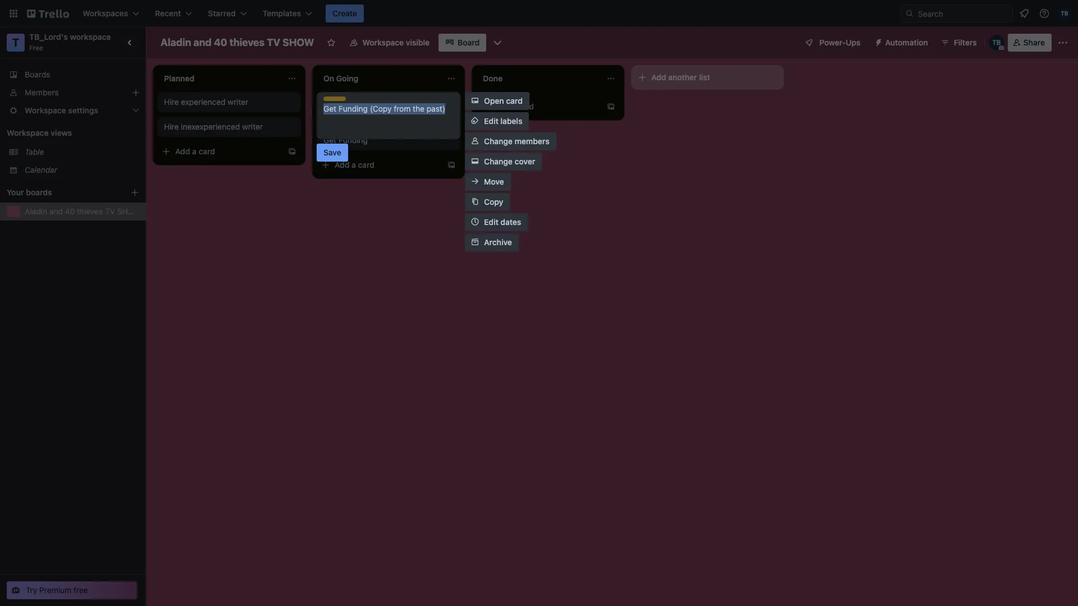 Task type: describe. For each thing, give the bounding box(es) containing it.
aladin and 40 thieves tv show inside text field
[[161, 37, 314, 48]]

workspace for workspace visible
[[363, 38, 404, 47]]

2 horizontal spatial a
[[511, 102, 516, 111]]

hire for hire experienced writer
[[164, 97, 179, 107]]

t link
[[7, 34, 25, 52]]

inexexperienced
[[181, 122, 240, 131]]

save
[[324, 148, 341, 157]]

show menu image
[[1058, 37, 1069, 48]]

Get Funding (Copy from the past) text field
[[324, 103, 454, 135]]

hire for hire inexexperienced writer
[[164, 122, 179, 131]]

archive
[[484, 238, 512, 247]]

tyler black (tylerblack44) image
[[1059, 7, 1072, 20]]

automation button
[[870, 34, 935, 52]]

power-ups button
[[797, 34, 868, 52]]

Board name text field
[[155, 34, 320, 52]]

1 vertical spatial aladin
[[25, 207, 47, 216]]

create from template… image for hire inexexperienced writer
[[288, 147, 297, 156]]

get funding (copy from the past) link
[[324, 103, 454, 115]]

workspace visible
[[363, 38, 430, 47]]

thieves inside text field
[[230, 37, 265, 48]]

0 notifications image
[[1018, 7, 1032, 20]]

try premium free button
[[7, 582, 137, 600]]

move
[[484, 177, 504, 187]]

members link
[[0, 84, 146, 102]]

free
[[74, 586, 88, 596]]

add another list button
[[632, 65, 784, 90]]

0 horizontal spatial thieves
[[77, 207, 103, 216]]

search image
[[906, 9, 915, 18]]

boards
[[26, 188, 52, 197]]

get funding
[[324, 135, 368, 145]]

create from template… image for get funding
[[447, 161, 456, 170]]

writer for hire experienced writer
[[228, 97, 249, 107]]

add board image
[[130, 188, 139, 197]]

calendar link
[[25, 165, 139, 176]]

from
[[394, 104, 411, 113]]

archive button
[[465, 234, 519, 252]]

change cover button
[[465, 153, 542, 171]]

hire experienced writer
[[164, 97, 249, 107]]

0 horizontal spatial aladin and 40 thieves tv show
[[25, 207, 141, 216]]

boards
[[25, 70, 50, 79]]

filters
[[954, 38, 977, 47]]

share
[[1024, 38, 1046, 47]]

get funding link
[[324, 135, 454, 146]]

copy button
[[465, 193, 510, 211]]

your
[[7, 188, 24, 197]]

open card
[[484, 96, 523, 106]]

edit labels button
[[465, 112, 529, 130]]

a for hire inexexperienced writer
[[192, 147, 197, 156]]

hire experienced writer link
[[164, 97, 294, 108]]

and inside text field
[[194, 37, 212, 48]]

aladin inside text field
[[161, 37, 191, 48]]

another
[[669, 72, 697, 82]]

dates
[[501, 217, 522, 227]]

show inside text field
[[283, 37, 314, 48]]

change members
[[484, 137, 550, 146]]

workspace visible button
[[342, 34, 437, 52]]

add a card for hire inexexperienced writer
[[175, 147, 215, 156]]

change members button
[[465, 133, 557, 151]]

1 vertical spatial and
[[49, 207, 63, 216]]

your boards with 1 items element
[[7, 186, 113, 199]]

writer for hire inexexperienced writer
[[242, 122, 263, 131]]

card for add a card button corresponding to get funding
[[358, 160, 375, 170]]

tb_lord's workspace free
[[29, 32, 111, 52]]



Task type: vqa. For each thing, say whether or not it's contained in the screenshot.
Profile
no



Task type: locate. For each thing, give the bounding box(es) containing it.
1 horizontal spatial workspace
[[363, 38, 404, 47]]

edit for edit labels
[[484, 116, 499, 126]]

add a card up labels
[[494, 102, 534, 111]]

1 horizontal spatial show
[[283, 37, 314, 48]]

workspace for workspace views
[[7, 128, 49, 138]]

tb_lord (tylerblack44) image
[[989, 35, 1005, 51]]

table link
[[25, 147, 139, 158]]

members
[[25, 88, 59, 97]]

funding for get funding
[[339, 135, 368, 145]]

card right open
[[506, 96, 523, 106]]

add a card down save
[[335, 160, 375, 170]]

thieves
[[230, 37, 265, 48], [77, 207, 103, 216]]

1 horizontal spatial create from template… image
[[447, 161, 456, 170]]

copy
[[484, 197, 504, 207]]

2 vertical spatial a
[[352, 160, 356, 170]]

0 vertical spatial funding
[[339, 104, 368, 113]]

add a card button
[[476, 98, 602, 116], [157, 143, 283, 161], [317, 156, 443, 174]]

2 edit from the top
[[484, 217, 499, 227]]

table
[[25, 147, 44, 157]]

0 vertical spatial aladin and 40 thieves tv show
[[161, 37, 314, 48]]

workspace inside button
[[363, 38, 404, 47]]

sm image
[[870, 34, 886, 49]]

0 horizontal spatial add a card
[[175, 147, 215, 156]]

experienced
[[181, 97, 226, 107]]

0 vertical spatial thieves
[[230, 37, 265, 48]]

1 horizontal spatial aladin and 40 thieves tv show
[[161, 37, 314, 48]]

2 get from the top
[[324, 135, 337, 145]]

0 vertical spatial tv
[[267, 37, 280, 48]]

change
[[484, 137, 513, 146], [484, 157, 513, 166]]

tv inside text field
[[267, 37, 280, 48]]

change inside button
[[484, 137, 513, 146]]

workspace views
[[7, 128, 72, 138]]

get up get funding
[[324, 104, 337, 113]]

color: yellow, title: "less than $25m" element
[[324, 97, 346, 101], [324, 97, 346, 101]]

card down inexexperienced
[[199, 147, 215, 156]]

1 vertical spatial add a card
[[175, 147, 215, 156]]

0 vertical spatial workspace
[[363, 38, 404, 47]]

show left star or unstar board icon
[[283, 37, 314, 48]]

0 vertical spatial show
[[283, 37, 314, 48]]

workspace up table
[[7, 128, 49, 138]]

2 horizontal spatial add a card button
[[476, 98, 602, 116]]

and
[[194, 37, 212, 48], [49, 207, 63, 216]]

add down save
[[335, 160, 350, 170]]

share button
[[1008, 34, 1052, 52]]

0 vertical spatial and
[[194, 37, 212, 48]]

save button
[[317, 144, 348, 162]]

hire inside hire inexexperienced writer link
[[164, 122, 179, 131]]

boards link
[[0, 66, 146, 84]]

(copy
[[370, 104, 392, 113]]

0 horizontal spatial create from template… image
[[288, 147, 297, 156]]

edit labels
[[484, 116, 523, 126]]

a up labels
[[511, 102, 516, 111]]

hire left inexexperienced
[[164, 122, 179, 131]]

board link
[[439, 34, 487, 52]]

hire inside hire experienced writer link
[[164, 97, 179, 107]]

calendar
[[25, 165, 57, 175]]

add a card button for get funding
[[317, 156, 443, 174]]

writer up hire inexexperienced writer link
[[228, 97, 249, 107]]

members
[[515, 137, 550, 146]]

add a card button down hire inexexperienced writer in the top left of the page
[[157, 143, 283, 161]]

star or unstar board image
[[327, 38, 336, 47]]

1 funding from the top
[[339, 104, 368, 113]]

0 vertical spatial change
[[484, 137, 513, 146]]

1 vertical spatial get
[[324, 135, 337, 145]]

get for get funding (copy from the past)
[[324, 104, 337, 113]]

hire left the experienced
[[164, 97, 179, 107]]

40
[[214, 37, 227, 48], [65, 207, 75, 216]]

labels
[[501, 116, 523, 126]]

1 vertical spatial change
[[484, 157, 513, 166]]

edit card image
[[446, 97, 455, 106]]

move button
[[465, 173, 511, 191]]

0 vertical spatial 40
[[214, 37, 227, 48]]

hire inexexperienced writer
[[164, 122, 263, 131]]

get
[[324, 104, 337, 113], [324, 135, 337, 145]]

hire inexexperienced writer link
[[164, 121, 294, 133]]

0 vertical spatial add a card
[[494, 102, 534, 111]]

1 vertical spatial thieves
[[77, 207, 103, 216]]

0 horizontal spatial tv
[[105, 207, 115, 216]]

40 inside aladin and 40 thieves tv show link
[[65, 207, 75, 216]]

2 change from the top
[[484, 157, 513, 166]]

2 vertical spatial create from template… image
[[447, 161, 456, 170]]

card
[[506, 96, 523, 106], [518, 102, 534, 111], [199, 147, 215, 156], [358, 160, 375, 170]]

tb_lord's workspace link
[[29, 32, 111, 42]]

card up labels
[[518, 102, 534, 111]]

free
[[29, 44, 43, 52]]

open card link
[[465, 92, 530, 110]]

list
[[700, 72, 711, 82]]

0 vertical spatial a
[[511, 102, 516, 111]]

add a card for get funding
[[335, 160, 375, 170]]

change up the move
[[484, 157, 513, 166]]

1 horizontal spatial add a card
[[335, 160, 375, 170]]

writer down hire experienced writer link
[[242, 122, 263, 131]]

hire
[[164, 97, 179, 107], [164, 122, 179, 131]]

views
[[51, 128, 72, 138]]

funding
[[339, 104, 368, 113], [339, 135, 368, 145]]

0 vertical spatial hire
[[164, 97, 179, 107]]

visible
[[406, 38, 430, 47]]

open
[[484, 96, 504, 106]]

edit dates button
[[465, 214, 528, 231]]

0 horizontal spatial a
[[192, 147, 197, 156]]

add down inexexperienced
[[175, 147, 190, 156]]

add a card button down get funding link on the left
[[317, 156, 443, 174]]

1 vertical spatial edit
[[484, 217, 499, 227]]

add
[[652, 72, 667, 82], [494, 102, 509, 111], [175, 147, 190, 156], [335, 160, 350, 170]]

1 vertical spatial 40
[[65, 207, 75, 216]]

add a card down inexexperienced
[[175, 147, 215, 156]]

show
[[283, 37, 314, 48], [117, 207, 141, 216]]

2 horizontal spatial create from template… image
[[607, 102, 616, 111]]

try
[[26, 586, 37, 596]]

add a card button for hire inexexperienced writer
[[157, 143, 283, 161]]

2 funding from the top
[[339, 135, 368, 145]]

card for add a card button corresponding to hire inexexperienced writer
[[199, 147, 215, 156]]

1 hire from the top
[[164, 97, 179, 107]]

t
[[12, 36, 19, 49]]

1 vertical spatial create from template… image
[[288, 147, 297, 156]]

0 vertical spatial get
[[324, 104, 337, 113]]

edit for edit dates
[[484, 217, 499, 227]]

board
[[458, 38, 480, 47]]

0 horizontal spatial workspace
[[7, 128, 49, 138]]

cover
[[515, 157, 536, 166]]

1 vertical spatial funding
[[339, 135, 368, 145]]

1 horizontal spatial a
[[352, 160, 356, 170]]

1 horizontal spatial tv
[[267, 37, 280, 48]]

past)
[[427, 104, 446, 113]]

aladin and 40 thieves tv show link
[[25, 206, 141, 217]]

workspace left visible
[[363, 38, 404, 47]]

add up edit labels
[[494, 102, 509, 111]]

1 change from the top
[[484, 137, 513, 146]]

your boards
[[7, 188, 52, 197]]

1 horizontal spatial and
[[194, 37, 212, 48]]

add another list
[[652, 72, 711, 82]]

edit left labels
[[484, 116, 499, 126]]

aladin
[[161, 37, 191, 48], [25, 207, 47, 216]]

ups
[[846, 38, 861, 47]]

change inside button
[[484, 157, 513, 166]]

show down the "add board" icon
[[117, 207, 141, 216]]

change for change members
[[484, 137, 513, 146]]

0 vertical spatial create from template… image
[[607, 102, 616, 111]]

change for change cover
[[484, 157, 513, 166]]

a
[[511, 102, 516, 111], [192, 147, 197, 156], [352, 160, 356, 170]]

workspace
[[363, 38, 404, 47], [7, 128, 49, 138]]

Search field
[[915, 5, 1013, 22]]

0 vertical spatial edit
[[484, 116, 499, 126]]

1 vertical spatial hire
[[164, 122, 179, 131]]

tv
[[267, 37, 280, 48], [105, 207, 115, 216]]

get up save
[[324, 135, 337, 145]]

a down inexexperienced
[[192, 147, 197, 156]]

power-
[[820, 38, 846, 47]]

1 vertical spatial writer
[[242, 122, 263, 131]]

1 vertical spatial workspace
[[7, 128, 49, 138]]

edit left dates
[[484, 217, 499, 227]]

1 get from the top
[[324, 104, 337, 113]]

1 edit from the top
[[484, 116, 499, 126]]

card down get funding
[[358, 160, 375, 170]]

a right save button
[[352, 160, 356, 170]]

0 horizontal spatial add a card button
[[157, 143, 283, 161]]

open information menu image
[[1039, 8, 1051, 19]]

premium
[[39, 586, 71, 596]]

get for get funding
[[324, 135, 337, 145]]

tb_lord's
[[29, 32, 68, 42]]

0 vertical spatial aladin
[[161, 37, 191, 48]]

aladin and 40 thieves tv show
[[161, 37, 314, 48], [25, 207, 141, 216]]

card for the right add a card button
[[518, 102, 534, 111]]

funding left (copy
[[339, 104, 368, 113]]

2 vertical spatial add a card
[[335, 160, 375, 170]]

change cover
[[484, 157, 536, 166]]

add a card
[[494, 102, 534, 111], [175, 147, 215, 156], [335, 160, 375, 170]]

create button
[[326, 4, 364, 22]]

filters button
[[938, 34, 981, 52]]

automation
[[886, 38, 929, 47]]

create from template… image
[[607, 102, 616, 111], [288, 147, 297, 156], [447, 161, 456, 170]]

0 vertical spatial writer
[[228, 97, 249, 107]]

a for get funding
[[352, 160, 356, 170]]

change down edit labels button
[[484, 137, 513, 146]]

2 hire from the top
[[164, 122, 179, 131]]

power-ups
[[820, 38, 861, 47]]

funding for get funding (copy from the past)
[[339, 104, 368, 113]]

the
[[413, 104, 425, 113]]

customize views image
[[492, 37, 504, 48]]

try premium free
[[26, 586, 88, 596]]

0 horizontal spatial 40
[[65, 207, 75, 216]]

1 vertical spatial tv
[[105, 207, 115, 216]]

1 vertical spatial aladin and 40 thieves tv show
[[25, 207, 141, 216]]

2 horizontal spatial add a card
[[494, 102, 534, 111]]

add inside button
[[652, 72, 667, 82]]

40 inside aladin and 40 thieves tv show text field
[[214, 37, 227, 48]]

1 horizontal spatial add a card button
[[317, 156, 443, 174]]

edit
[[484, 116, 499, 126], [484, 217, 499, 227]]

0 horizontal spatial show
[[117, 207, 141, 216]]

1 vertical spatial a
[[192, 147, 197, 156]]

1 horizontal spatial thieves
[[230, 37, 265, 48]]

primary element
[[0, 0, 1079, 27]]

create
[[333, 8, 357, 18]]

add a card button up labels
[[476, 98, 602, 116]]

get funding (copy from the past)
[[324, 104, 446, 113]]

add left another on the right of the page
[[652, 72, 667, 82]]

workspace
[[70, 32, 111, 42]]

1 vertical spatial show
[[117, 207, 141, 216]]

writer
[[228, 97, 249, 107], [242, 122, 263, 131]]

1 horizontal spatial aladin
[[161, 37, 191, 48]]

funding up save
[[339, 135, 368, 145]]

0 horizontal spatial aladin
[[25, 207, 47, 216]]

0 horizontal spatial and
[[49, 207, 63, 216]]

1 horizontal spatial 40
[[214, 37, 227, 48]]

edit dates
[[484, 217, 522, 227]]



